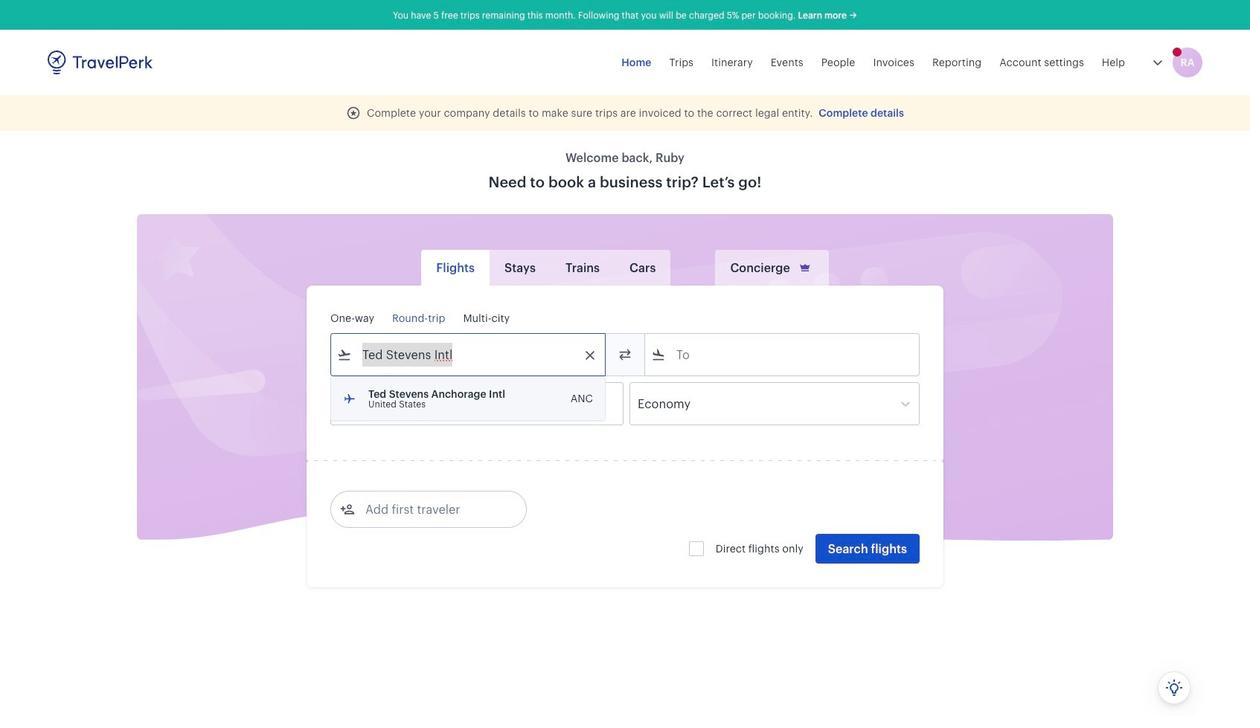 Task type: locate. For each thing, give the bounding box(es) containing it.
Add first traveler search field
[[355, 498, 510, 522]]

Return text field
[[440, 383, 518, 425]]

To search field
[[666, 343, 900, 367]]



Task type: describe. For each thing, give the bounding box(es) containing it.
From search field
[[352, 343, 586, 367]]

Depart text field
[[352, 383, 429, 425]]



